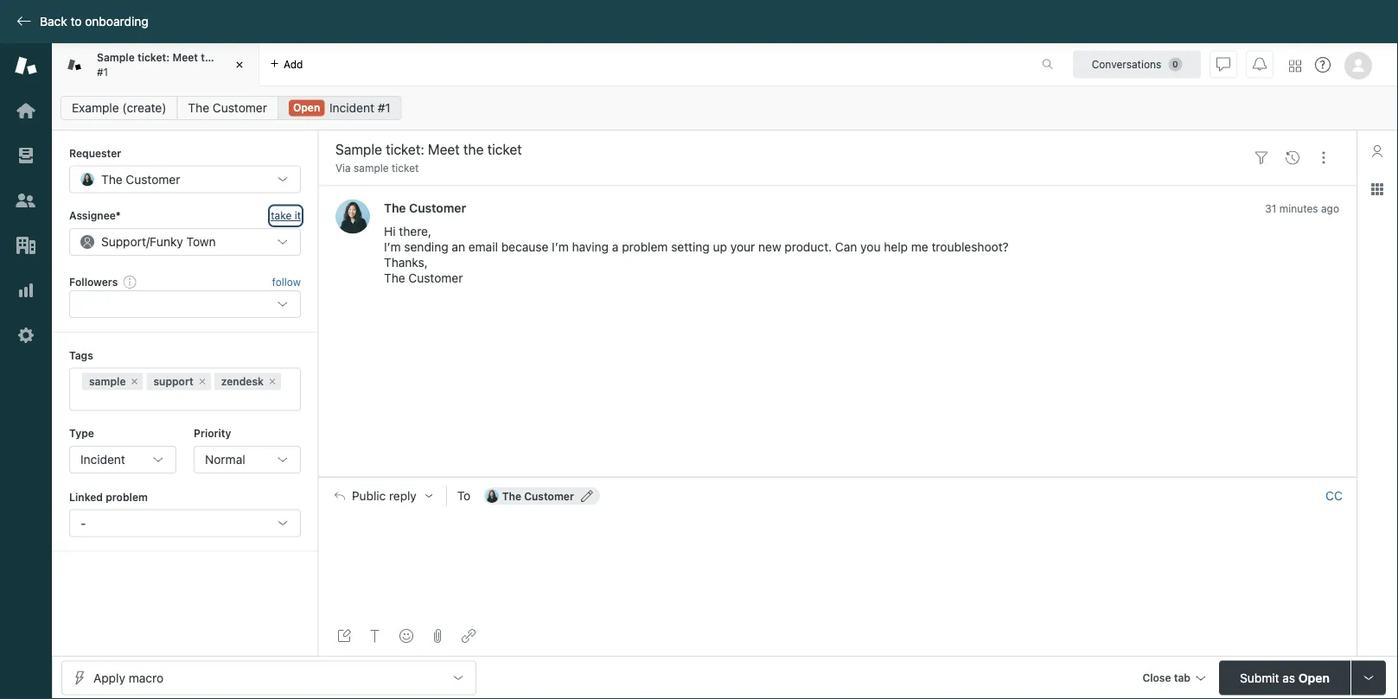 Task type: describe. For each thing, give the bounding box(es) containing it.
zendesk image
[[0, 698, 52, 699]]

remove image
[[197, 377, 207, 387]]

views image
[[15, 144, 37, 167]]

example (create) button
[[61, 96, 178, 120]]

cc button
[[1325, 489, 1343, 504]]

public reply button
[[319, 478, 446, 514]]

(create)
[[122, 101, 166, 115]]

add link (cmd k) image
[[462, 629, 476, 643]]

email
[[468, 240, 498, 254]]

0 vertical spatial sample
[[354, 162, 389, 174]]

priority
[[194, 428, 231, 440]]

2 i'm from the left
[[552, 240, 569, 254]]

as
[[1282, 671, 1295, 685]]

support
[[153, 376, 193, 388]]

hi
[[384, 224, 396, 239]]

help
[[884, 240, 908, 254]]

assignee*
[[69, 210, 121, 222]]

it
[[295, 210, 301, 222]]

because
[[501, 240, 548, 254]]

normal button
[[194, 446, 301, 474]]

public
[[352, 489, 386, 503]]

ticket actions image
[[1317, 151, 1331, 165]]

normal
[[205, 453, 245, 467]]

example (create)
[[72, 101, 166, 115]]

tabs tab list
[[52, 43, 1024, 86]]

1 vertical spatial problem
[[106, 491, 148, 503]]

apps image
[[1370, 182, 1384, 196]]

cc
[[1325, 489, 1343, 503]]

back to onboarding
[[40, 14, 148, 29]]

ticket:
[[137, 52, 170, 64]]

followers
[[69, 276, 118, 288]]

support / funky town
[[101, 235, 216, 249]]

a
[[612, 240, 619, 254]]

close image
[[231, 56, 248, 73]]

the inside hi there, i'm sending an email because i'm having a problem setting up your new product. can you help me troubleshoot? thanks, the customer
[[384, 271, 405, 285]]

1 vertical spatial sample
[[89, 376, 126, 388]]

you
[[860, 240, 881, 254]]

hide composer image
[[830, 470, 844, 484]]

admin image
[[15, 324, 37, 347]]

submit
[[1240, 671, 1279, 685]]

Followers field
[[82, 296, 264, 313]]

open inside secondary element
[[293, 102, 320, 114]]

reporting image
[[15, 279, 37, 302]]

format text image
[[368, 629, 382, 643]]

back
[[40, 14, 67, 29]]

-
[[80, 516, 86, 530]]

linked problem element
[[69, 510, 301, 537]]

the customer link inside secondary element
[[177, 96, 278, 120]]

displays possible ticket submission types image
[[1362, 671, 1376, 685]]

the customer inside requester element
[[101, 172, 180, 186]]

the up the hi at the left top of the page
[[384, 201, 406, 215]]

zendesk products image
[[1289, 60, 1301, 72]]

can
[[835, 240, 857, 254]]

product.
[[785, 240, 832, 254]]

#1 inside sample ticket: meet the ticket #1
[[97, 66, 108, 78]]

conversations button
[[1073, 51, 1201, 78]]

secondary element
[[52, 91, 1398, 125]]

there,
[[399, 224, 431, 239]]

take it button
[[271, 207, 301, 225]]

incident button
[[69, 446, 176, 474]]

31 minutes ago
[[1265, 202, 1339, 214]]

the customer right customer@example.com 'icon'
[[502, 490, 574, 502]]

example
[[72, 101, 119, 115]]

follow button
[[272, 274, 301, 290]]

the customer inside secondary element
[[188, 101, 267, 115]]

apply macro
[[93, 671, 163, 685]]

funky
[[150, 235, 183, 249]]

31 minutes ago text field
[[1265, 202, 1339, 214]]

events image
[[1286, 151, 1299, 165]]

an
[[452, 240, 465, 254]]



Task type: vqa. For each thing, say whether or not it's contained in the screenshot.
Amazing, I'll send that right away. 22 minutes ago
no



Task type: locate. For each thing, give the bounding box(es) containing it.
to
[[457, 489, 471, 503]]

0 horizontal spatial sample
[[89, 376, 126, 388]]

1 vertical spatial open
[[1299, 671, 1330, 685]]

troubleshoot?
[[932, 240, 1009, 254]]

zendesk
[[221, 376, 264, 388]]

problem
[[622, 240, 668, 254], [106, 491, 148, 503]]

the customer
[[188, 101, 267, 115], [101, 172, 180, 186], [384, 201, 466, 215], [502, 490, 574, 502]]

open down add
[[293, 102, 320, 114]]

onboarding
[[85, 14, 148, 29]]

0 horizontal spatial open
[[293, 102, 320, 114]]

the customer up there,
[[384, 201, 466, 215]]

0 horizontal spatial ticket
[[220, 52, 249, 64]]

1 remove image from the left
[[129, 377, 140, 387]]

#1 inside secondary element
[[378, 101, 391, 115]]

public reply
[[352, 489, 417, 503]]

1 horizontal spatial problem
[[622, 240, 668, 254]]

0 horizontal spatial remove image
[[129, 377, 140, 387]]

the inside requester element
[[101, 172, 122, 186]]

incident inside secondary element
[[329, 101, 374, 115]]

incident up via
[[329, 101, 374, 115]]

follow
[[272, 276, 301, 288]]

info on adding followers image
[[123, 275, 137, 289]]

sample down tags
[[89, 376, 126, 388]]

ticket right via
[[392, 162, 419, 174]]

close tab
[[1142, 672, 1191, 684]]

customer down sending in the left top of the page
[[408, 271, 463, 285]]

close
[[1142, 672, 1171, 684]]

the customer down close image
[[188, 101, 267, 115]]

1 horizontal spatial sample
[[354, 162, 389, 174]]

incident inside popup button
[[80, 453, 125, 467]]

1 horizontal spatial incident
[[329, 101, 374, 115]]

i'm left having
[[552, 240, 569, 254]]

linked problem
[[69, 491, 148, 503]]

1 horizontal spatial ticket
[[392, 162, 419, 174]]

back to onboarding link
[[0, 14, 157, 29]]

#1
[[97, 66, 108, 78], [378, 101, 391, 115]]

add
[[284, 58, 303, 70]]

incident for incident
[[80, 453, 125, 467]]

linked
[[69, 491, 103, 503]]

sending
[[404, 240, 448, 254]]

conversations
[[1092, 58, 1161, 70]]

open right as
[[1299, 671, 1330, 685]]

reply
[[389, 489, 417, 503]]

tab containing sample ticket: meet the ticket
[[52, 43, 259, 86]]

remove image for zendesk
[[267, 377, 278, 387]]

remove image for sample
[[129, 377, 140, 387]]

filter image
[[1254, 151, 1268, 165]]

remove image right the zendesk at the bottom left of the page
[[267, 377, 278, 387]]

via sample ticket
[[335, 162, 419, 174]]

your
[[730, 240, 755, 254]]

organizations image
[[15, 234, 37, 257]]

0 vertical spatial problem
[[622, 240, 668, 254]]

get started image
[[15, 99, 37, 122]]

sample right via
[[354, 162, 389, 174]]

apply
[[93, 671, 125, 685]]

remove image left support
[[129, 377, 140, 387]]

ticket right the
[[220, 52, 249, 64]]

0 vertical spatial ticket
[[220, 52, 249, 64]]

insert emojis image
[[399, 629, 413, 643]]

0 horizontal spatial i'm
[[384, 240, 401, 254]]

button displays agent's chat status as invisible. image
[[1216, 57, 1230, 71]]

1 vertical spatial ticket
[[392, 162, 419, 174]]

ticket
[[220, 52, 249, 64], [392, 162, 419, 174]]

0 horizontal spatial problem
[[106, 491, 148, 503]]

new
[[758, 240, 781, 254]]

thanks,
[[384, 255, 428, 270]]

notifications image
[[1253, 57, 1267, 71]]

customer@example.com image
[[485, 489, 499, 503]]

requester
[[69, 147, 121, 159]]

incident #1
[[329, 101, 391, 115]]

the down 'requester'
[[101, 172, 122, 186]]

/
[[146, 235, 150, 249]]

ago
[[1321, 202, 1339, 214]]

the down thanks,
[[384, 271, 405, 285]]

0 vertical spatial the customer link
[[177, 96, 278, 120]]

incident down the 'type'
[[80, 453, 125, 467]]

incident for incident #1
[[329, 101, 374, 115]]

1 vertical spatial #1
[[378, 101, 391, 115]]

add attachment image
[[431, 629, 444, 643]]

#1 down 'sample'
[[97, 66, 108, 78]]

customer up /
[[126, 172, 180, 186]]

ticket inside sample ticket: meet the ticket #1
[[220, 52, 249, 64]]

1 horizontal spatial open
[[1299, 671, 1330, 685]]

1 vertical spatial incident
[[80, 453, 125, 467]]

setting
[[671, 240, 710, 254]]

customers image
[[15, 189, 37, 212]]

0 vertical spatial incident
[[329, 101, 374, 115]]

open
[[293, 102, 320, 114], [1299, 671, 1330, 685]]

1 horizontal spatial i'm
[[552, 240, 569, 254]]

support
[[101, 235, 146, 249]]

the customer down 'requester'
[[101, 172, 180, 186]]

problem inside hi there, i'm sending an email because i'm having a problem setting up your new product. can you help me troubleshoot? thanks, the customer
[[622, 240, 668, 254]]

submit as open
[[1240, 671, 1330, 685]]

avatar image
[[335, 199, 370, 234]]

followers element
[[69, 291, 301, 318]]

via
[[335, 162, 351, 174]]

get help image
[[1315, 57, 1331, 73]]

incident
[[329, 101, 374, 115], [80, 453, 125, 467]]

0 horizontal spatial #1
[[97, 66, 108, 78]]

i'm down the hi at the left top of the page
[[384, 240, 401, 254]]

customer inside hi there, i'm sending an email because i'm having a problem setting up your new product. can you help me troubleshoot? thanks, the customer
[[408, 271, 463, 285]]

customer left 'edit user' icon
[[524, 490, 574, 502]]

tab
[[52, 43, 259, 86]]

the
[[188, 101, 209, 115], [101, 172, 122, 186], [384, 201, 406, 215], [384, 271, 405, 285], [502, 490, 521, 502]]

add button
[[259, 43, 313, 86]]

sample ticket: meet the ticket #1
[[97, 52, 249, 78]]

1 horizontal spatial remove image
[[267, 377, 278, 387]]

customer inside 'link'
[[213, 101, 267, 115]]

1 horizontal spatial #1
[[378, 101, 391, 115]]

type
[[69, 428, 94, 440]]

town
[[186, 235, 216, 249]]

customer down close image
[[213, 101, 267, 115]]

sample
[[354, 162, 389, 174], [89, 376, 126, 388]]

sample
[[97, 52, 135, 64]]

remove image
[[129, 377, 140, 387], [267, 377, 278, 387]]

Subject field
[[332, 139, 1242, 160]]

requester element
[[69, 165, 301, 193]]

0 horizontal spatial the customer link
[[177, 96, 278, 120]]

customer inside requester element
[[126, 172, 180, 186]]

edit user image
[[581, 490, 593, 502]]

minutes
[[1279, 202, 1318, 214]]

the customer link up there,
[[384, 201, 466, 215]]

meet
[[172, 52, 198, 64]]

assignee* element
[[69, 228, 301, 256]]

31
[[1265, 202, 1276, 214]]

take
[[271, 210, 292, 222]]

the inside secondary element
[[188, 101, 209, 115]]

0 vertical spatial #1
[[97, 66, 108, 78]]

problem right a
[[622, 240, 668, 254]]

customer up there,
[[409, 201, 466, 215]]

0 horizontal spatial incident
[[80, 453, 125, 467]]

the down sample ticket: meet the ticket #1
[[188, 101, 209, 115]]

customer
[[213, 101, 267, 115], [126, 172, 180, 186], [409, 201, 466, 215], [408, 271, 463, 285], [524, 490, 574, 502]]

zendesk support image
[[15, 54, 37, 77]]

hi there, i'm sending an email because i'm having a problem setting up your new product. can you help me troubleshoot? thanks, the customer
[[384, 224, 1009, 285]]

2 remove image from the left
[[267, 377, 278, 387]]

main element
[[0, 43, 52, 699]]

#1 up via sample ticket on the left
[[378, 101, 391, 115]]

having
[[572, 240, 609, 254]]

the right customer@example.com 'icon'
[[502, 490, 521, 502]]

take it
[[271, 210, 301, 222]]

tags
[[69, 349, 93, 362]]

up
[[713, 240, 727, 254]]

the customer link
[[177, 96, 278, 120], [384, 201, 466, 215]]

tab
[[1174, 672, 1191, 684]]

customer context image
[[1370, 144, 1384, 158]]

i'm
[[384, 240, 401, 254], [552, 240, 569, 254]]

0 vertical spatial open
[[293, 102, 320, 114]]

1 horizontal spatial the customer link
[[384, 201, 466, 215]]

macro
[[129, 671, 163, 685]]

1 i'm from the left
[[384, 240, 401, 254]]

me
[[911, 240, 928, 254]]

problem down 'incident' popup button
[[106, 491, 148, 503]]

draft mode image
[[337, 629, 351, 643]]

close tab button
[[1135, 661, 1212, 698]]

the
[[201, 52, 217, 64]]

1 vertical spatial the customer link
[[384, 201, 466, 215]]

the customer link down close image
[[177, 96, 278, 120]]

to
[[71, 14, 82, 29]]



